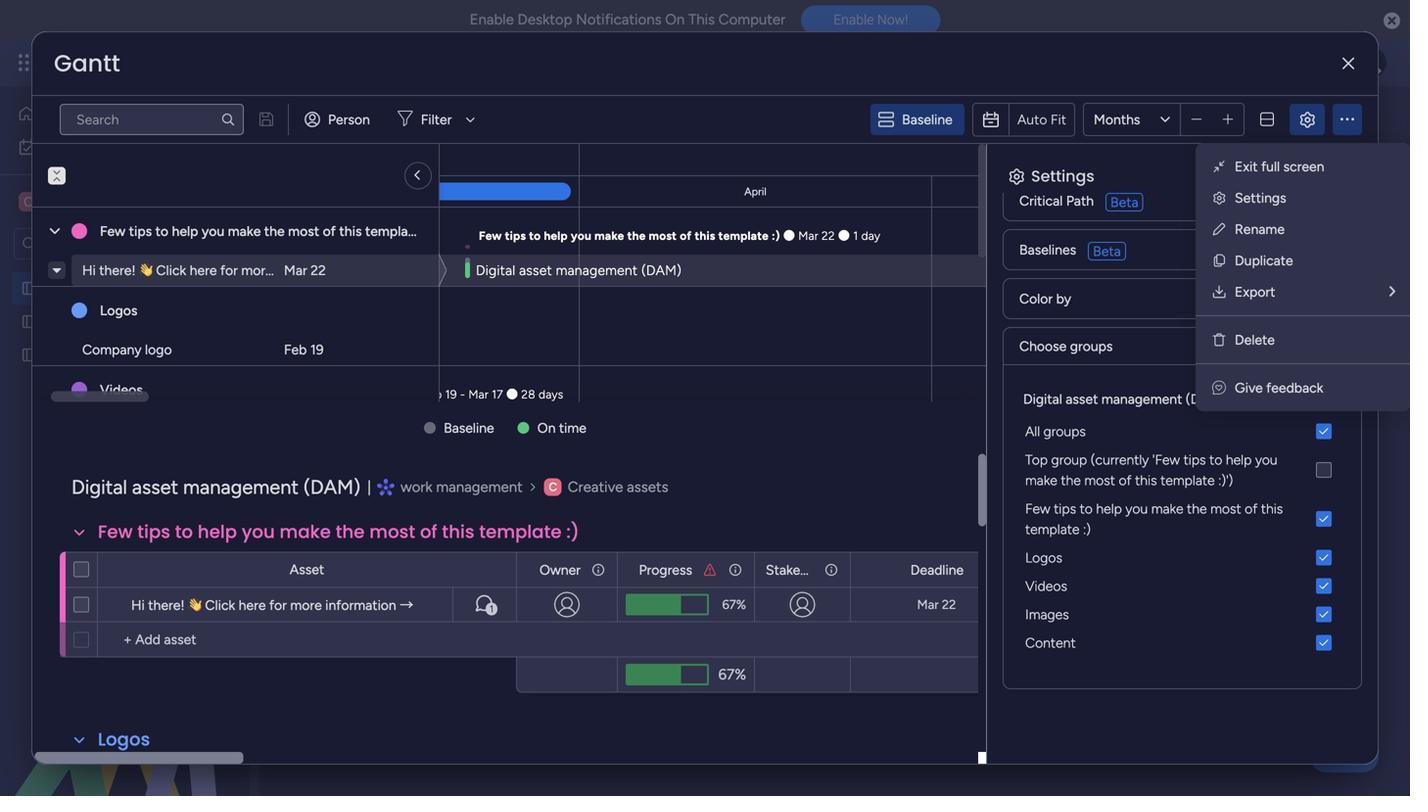 Task type: vqa. For each thing, say whether or not it's contained in the screenshot.
briefing
no



Task type: describe. For each thing, give the bounding box(es) containing it.
time
[[559, 420, 587, 436]]

notifications
[[576, 11, 662, 28]]

make down the collaborative whiteboard button
[[595, 229, 624, 243]]

select product image
[[18, 53, 37, 72]]

group
[[1051, 452, 1087, 468]]

the inside option
[[1187, 500, 1207, 517]]

auto
[[1017, 111, 1047, 128]]

template inside the top group (currently 'few tips to help you make the most of this template :)')
[[1161, 472, 1215, 489]]

learn more about this package of templates here: https://youtu.be/9x6_kyyrn_e button
[[297, 145, 867, 168]]

1 horizontal spatial →
[[400, 597, 414, 614]]

mar down new
[[284, 262, 307, 279]]

make left new
[[228, 223, 261, 239]]

add to favorites image
[[864, 113, 883, 133]]

automate button
[[1228, 176, 1332, 208]]

0 horizontal spatial on
[[537, 420, 556, 436]]

invite / 1 button
[[1245, 108, 1342, 139]]

to inside field
[[175, 520, 193, 545]]

● left arrow down icon
[[783, 229, 795, 243]]

2 vertical spatial 1
[[490, 603, 494, 615]]

tips inside option
[[1054, 500, 1076, 517]]

this inside button
[[411, 148, 434, 165]]

make inside "few tips to help you make the most of this template :)" field
[[280, 520, 331, 545]]

days
[[539, 387, 564, 402]]

2 horizontal spatial 22
[[942, 597, 956, 613]]

● left the - at left
[[407, 387, 419, 402]]

baseline inside 'popup button'
[[902, 111, 953, 128]]

add widget button
[[418, 228, 534, 260]]

workspace image
[[19, 191, 38, 213]]

fit
[[1051, 111, 1067, 128]]

home option
[[12, 98, 238, 129]]

creative for workspace image
[[45, 192, 106, 211]]

make inside the top group (currently 'few tips to help you make the most of this template :)')
[[1025, 472, 1058, 489]]

marketing
[[689, 271, 741, 285]]

give
[[1235, 380, 1263, 396]]

homepage
[[100, 347, 165, 363]]

v2 search image
[[553, 233, 567, 255]]

top
[[1025, 452, 1048, 468]]

arrow down image
[[459, 108, 482, 131]]

'few
[[1153, 452, 1180, 468]]

asset inside button
[[337, 236, 369, 252]]

0 horizontal spatial mar 22
[[284, 262, 326, 279]]

export
[[1235, 284, 1276, 300]]

digital asset management (dam) element containing all groups
[[1020, 417, 1346, 446]]

1 vertical spatial mar 22
[[917, 597, 956, 613]]

online docs button
[[693, 176, 796, 208]]

automate
[[1263, 184, 1324, 200]]

dapulse x slim image
[[1343, 57, 1355, 71]]

c for workspace icon
[[549, 480, 557, 494]]

few tips to help you make the most of this template :) for "few tips to help you make the most of this template :)" field at the left
[[98, 520, 580, 545]]

videos inside option
[[1025, 578, 1068, 595]]

creative assets for workspace image
[[45, 192, 155, 211]]

auto fit button
[[1010, 104, 1074, 135]]

invite
[[1281, 115, 1315, 132]]

enable for enable desktop notifications on this computer
[[470, 11, 514, 28]]

/
[[1319, 115, 1324, 132]]

top group (currently 'few tips to help you make the most of this template :)')
[[1025, 452, 1278, 489]]

0 vertical spatial hi there!   👋  click here for more information  →
[[82, 262, 365, 279]]

learn
[[300, 148, 334, 165]]

day
[[861, 229, 881, 243]]

feedback
[[1267, 380, 1324, 396]]

67
[[722, 597, 736, 613]]

arrow down image
[[797, 232, 820, 256]]

most inside the top group (currently 'few tips to help you make the most of this template :)')
[[1085, 472, 1116, 489]]

computer
[[719, 11, 786, 28]]

https://youtu.be/9x6_kyyrn_e
[[607, 148, 796, 165]]

export image
[[1212, 284, 1227, 300]]

few tips to help you make the most of this template :) for few tips to help you make the most of this template :) option
[[1025, 500, 1283, 538]]

new asset
[[305, 236, 369, 252]]

all groups
[[1025, 423, 1086, 440]]

0 vertical spatial on
[[665, 11, 685, 28]]

here:
[[573, 148, 604, 165]]

workload
[[458, 184, 516, 200]]

assets for workspace image
[[110, 192, 155, 211]]

v2 minus image
[[1192, 112, 1202, 127]]

column information image
[[824, 562, 839, 578]]

0 horizontal spatial more
[[241, 262, 273, 279]]

enable desktop notifications on this computer
[[470, 11, 786, 28]]

home link
[[12, 98, 238, 129]]

:) left arrow down icon
[[772, 229, 780, 243]]

deadline
[[911, 562, 964, 578]]

widget
[[483, 236, 526, 252]]

Few tips to help you make the most of this template :) field
[[93, 520, 585, 545]]

my
[[45, 139, 64, 155]]

collaborative whiteboard button
[[530, 176, 702, 208]]

0 vertical spatial feb
[[284, 341, 307, 358]]

0 horizontal spatial settings
[[1031, 165, 1095, 187]]

Owner field
[[535, 559, 586, 581]]

1 vertical spatial baseline
[[444, 420, 494, 436]]

about
[[372, 148, 408, 165]]

|
[[367, 478, 371, 496]]

you inside option
[[1126, 500, 1148, 517]]

1 horizontal spatial videos
[[365, 387, 404, 402]]

activity
[[1152, 115, 1200, 132]]

2 horizontal spatial 1
[[1327, 115, 1333, 132]]

of left angle down icon
[[323, 223, 336, 239]]

monday button
[[51, 37, 312, 88]]

filter for arrow down image at the top of the page
[[421, 111, 452, 128]]

1 horizontal spatial person button
[[637, 228, 722, 260]]

search image
[[220, 112, 236, 127]]

1 horizontal spatial filter button
[[728, 228, 820, 260]]

john smith image
[[1355, 47, 1387, 78]]

color
[[1020, 290, 1053, 307]]

lottie animation element
[[0, 598, 250, 796]]

company
[[82, 341, 142, 358]]

0 horizontal spatial 19
[[310, 341, 324, 358]]

v2 collapse up image
[[48, 174, 66, 187]]

content option
[[1020, 629, 1346, 657]]

collaborative
[[545, 184, 626, 200]]

digital asset management (dam) element containing top group (currently 'few tips to help you make the most of this template :)')
[[1020, 446, 1346, 495]]

there's a configuration issue.
select which status columns will affect the progress calculation image
[[702, 562, 718, 578]]

creative assets for workspace icon
[[568, 478, 669, 496]]

exit full screen
[[1235, 158, 1325, 175]]

mar right the - at left
[[469, 387, 489, 402]]

list arrow image
[[1390, 285, 1396, 299]]

most down collaborative whiteboard online docs
[[649, 229, 677, 243]]

v2 plus image
[[1223, 112, 1233, 127]]

1 horizontal spatial here
[[239, 597, 266, 614]]

integrate
[[1064, 184, 1120, 200]]

groups for all groups
[[1044, 423, 1086, 440]]

enable now! button
[[801, 5, 941, 35]]

asset inside heading
[[1066, 391, 1098, 407]]

Progress field
[[634, 559, 697, 581]]

mar down deadline
[[917, 597, 939, 613]]

Search field
[[567, 230, 626, 258]]

dapulse close image
[[1384, 11, 1401, 31]]

tips inside field
[[137, 520, 170, 545]]

-
[[460, 387, 465, 402]]

0 horizontal spatial videos
[[100, 381, 143, 398]]

duplicate image
[[1212, 253, 1227, 268]]

workspace image
[[544, 478, 562, 496]]

0 horizontal spatial for
[[220, 262, 238, 279]]

1 horizontal spatial 1
[[853, 229, 858, 243]]

1 vertical spatial feb
[[422, 387, 442, 402]]

color by
[[1020, 290, 1071, 307]]

digital asset management (dam) group containing few tips to help you make the most of this template :)
[[1020, 495, 1346, 657]]

months
[[1094, 111, 1140, 128]]

april
[[745, 185, 767, 198]]

redesign
[[169, 347, 221, 363]]

learn more about this package of templates here: https://youtu.be/9x6_kyyrn_e
[[300, 148, 796, 165]]

add widget
[[454, 236, 526, 252]]

1 vertical spatial information
[[325, 597, 396, 614]]

product
[[614, 271, 656, 285]]

this
[[688, 11, 715, 28]]

creative for workspace icon
[[568, 478, 623, 496]]

progress
[[639, 562, 692, 578]]

angle down image
[[386, 237, 396, 251]]

integrate button
[[1030, 171, 1220, 213]]

most down learn at the left top
[[288, 223, 319, 239]]

help inside few tips to help you make the most of this template :)
[[1096, 500, 1122, 517]]

march
[[382, 185, 412, 198]]

baseline button
[[871, 104, 965, 135]]

the inside the top group (currently 'few tips to help you make the most of this template :)')
[[1061, 472, 1081, 489]]

filter for arrow down icon
[[759, 236, 790, 252]]

logo
[[145, 341, 172, 358]]

collaborative whiteboard online docs
[[545, 184, 782, 200]]

more inside button
[[337, 148, 369, 165]]

help button
[[1311, 740, 1379, 773]]

whiteboard
[[630, 184, 702, 200]]

my work link
[[12, 131, 238, 163]]

workspace selection element
[[19, 190, 158, 214]]

images option
[[1020, 600, 1346, 629]]

delete image
[[1212, 332, 1227, 348]]

content
[[1025, 635, 1076, 651]]

team workload button
[[407, 176, 530, 208]]

Stakehoders field
[[761, 559, 843, 581]]

home
[[43, 105, 81, 122]]

few inside field
[[98, 520, 133, 545]]

enable now!
[[834, 12, 908, 28]]

2 vertical spatial more
[[290, 597, 322, 614]]

monday
[[87, 51, 154, 73]]

help inside field
[[198, 520, 237, 545]]

invite / 1
[[1281, 115, 1333, 132]]

v2 user feedback image
[[1213, 380, 1226, 396]]

february
[[23, 185, 66, 198]]

new asset button
[[297, 228, 377, 260]]

add
[[454, 236, 480, 252]]

list box containing digital asset management (dam)
[[0, 268, 250, 636]]

+ Add asset text field
[[108, 628, 507, 652]]

you inside field
[[242, 520, 275, 545]]

0 vertical spatial information
[[276, 262, 347, 279]]

desktop
[[518, 11, 572, 28]]

delete
[[1235, 332, 1275, 348]]

67 %
[[722, 597, 746, 613]]

settings image
[[1212, 190, 1227, 206]]

full
[[1261, 158, 1280, 175]]

beta for baselines
[[1093, 243, 1121, 260]]

of inside field
[[420, 520, 437, 545]]

help inside the top group (currently 'few tips to help you make the most of this template :)')
[[1226, 452, 1252, 468]]

0 horizontal spatial hi
[[82, 262, 96, 279]]

assets for workspace icon
[[627, 478, 669, 496]]

gantt
[[54, 47, 120, 80]]

enable for enable now!
[[834, 12, 874, 28]]

1 vertical spatial for
[[269, 597, 287, 614]]

owner
[[540, 562, 581, 578]]

screen
[[1284, 158, 1325, 175]]



Task type: locate. For each thing, give the bounding box(es) containing it.
0 horizontal spatial 22
[[311, 262, 326, 279]]

few tips to help you make the most of this template :) inside option
[[1025, 500, 1283, 538]]

1 vertical spatial person button
[[637, 228, 722, 260]]

0 vertical spatial 👋
[[139, 262, 153, 279]]

22 right arrow down icon
[[822, 229, 835, 243]]

digital asset management (dam) group containing digital asset management (dam)
[[1020, 389, 1346, 657]]

empty
[[765, 271, 799, 285]]

videos up images
[[1025, 578, 1068, 595]]

management inside list box
[[124, 280, 205, 297]]

● up logo at the top of page
[[139, 308, 151, 322]]

mar 22 down deadline
[[917, 597, 956, 613]]

0 vertical spatial creative assets
[[45, 192, 155, 211]]

digital inside list box
[[46, 280, 85, 297]]

groups right choose
[[1070, 338, 1113, 355]]

1 vertical spatial 1
[[853, 229, 858, 243]]

on time
[[537, 420, 587, 436]]

1 vertical spatial 👋
[[188, 597, 202, 614]]

settings
[[1031, 165, 1095, 187], [1235, 190, 1287, 206]]

my work option
[[12, 131, 238, 163]]

you
[[202, 223, 225, 239], [571, 229, 592, 243], [1255, 452, 1278, 468], [1126, 500, 1148, 517], [242, 520, 275, 545]]

activity button
[[1144, 108, 1237, 139]]

filter
[[421, 111, 452, 128], [759, 236, 790, 252]]

(dam) inside heading
[[1186, 391, 1226, 407]]

0 vertical spatial for
[[220, 262, 238, 279]]

here up + add asset text box
[[239, 597, 266, 614]]

list box
[[0, 268, 250, 636]]

0 horizontal spatial baseline
[[444, 420, 494, 436]]

0 vertical spatial 19
[[310, 341, 324, 358]]

creative right workspace icon
[[568, 478, 623, 496]]

work right |
[[401, 478, 433, 496]]

filter button
[[390, 104, 482, 135], [728, 228, 820, 260]]

information down new
[[276, 262, 347, 279]]

beta right "path"
[[1111, 194, 1139, 211]]

1 horizontal spatial 22
[[822, 229, 835, 243]]

mar 22
[[284, 262, 326, 279], [917, 597, 956, 613]]

assets
[[110, 192, 155, 211], [627, 478, 669, 496]]

creative assets inside workspace selection 'element'
[[45, 192, 155, 211]]

images
[[1025, 606, 1069, 623]]

beta down "path"
[[1093, 243, 1121, 260]]

template down online docs button
[[719, 229, 769, 243]]

creative
[[45, 192, 106, 211], [46, 313, 98, 330], [568, 478, 623, 496]]

0 horizontal spatial person button
[[297, 104, 382, 135]]

for up + add asset text box
[[269, 597, 287, 614]]

information up + add asset text box
[[325, 597, 396, 614]]

public board image
[[21, 279, 39, 298], [21, 346, 39, 364]]

1 horizontal spatial baseline
[[902, 111, 953, 128]]

angle right image
[[416, 167, 420, 185]]

0 vertical spatial mar 22
[[284, 262, 326, 279]]

0 horizontal spatial 👋
[[139, 262, 153, 279]]

(dam) up docs
[[717, 101, 817, 145]]

2 enable from the left
[[834, 12, 874, 28]]

hi
[[82, 262, 96, 279], [131, 597, 145, 614]]

of up logos option
[[1245, 500, 1258, 517]]

to
[[155, 223, 169, 239], [529, 229, 541, 243], [1210, 452, 1223, 468], [1080, 500, 1093, 517], [175, 520, 193, 545]]

caret down image
[[53, 263, 61, 278]]

hi there!   👋  click here for more information  → up + add asset text box
[[131, 597, 414, 614]]

most inside few tips to help you make the most of this template :)
[[1211, 500, 1242, 517]]

22 down new
[[311, 262, 326, 279]]

%
[[736, 597, 746, 613]]

most down (currently
[[1085, 472, 1116, 489]]

this inside field
[[442, 520, 475, 545]]

on left time at the bottom of page
[[537, 420, 556, 436]]

0 horizontal spatial filter
[[421, 111, 452, 128]]

assets up progress
[[627, 478, 669, 496]]

filter left arrow down icon
[[759, 236, 790, 252]]

1 vertical spatial creative
[[46, 313, 98, 330]]

:) inside few tips to help you make the most of this template :)
[[1083, 521, 1091, 538]]

person button up marketing
[[637, 228, 722, 260]]

information
[[276, 262, 347, 279], [325, 597, 396, 614]]

2 public board image from the top
[[21, 346, 39, 364]]

give feedback
[[1235, 380, 1324, 396]]

:) down group on the bottom of page
[[1083, 521, 1091, 538]]

1 enable from the left
[[470, 11, 514, 28]]

1 vertical spatial hi
[[131, 597, 145, 614]]

creative inside workspace selection 'element'
[[45, 192, 106, 211]]

1 horizontal spatial filter
[[759, 236, 790, 252]]

enable
[[470, 11, 514, 28], [834, 12, 874, 28]]

template down top
[[1025, 521, 1080, 538]]

few tips to help you make the most of this template :) up logos option
[[1025, 500, 1283, 538]]

creative down v2 collapse up image
[[45, 192, 106, 211]]

1 vertical spatial c
[[549, 480, 557, 494]]

1 horizontal spatial for
[[269, 597, 287, 614]]

1 vertical spatial →
[[400, 597, 414, 614]]

management inside heading
[[1102, 391, 1182, 407]]

make inside few tips to help you make the most of this template :)
[[1151, 500, 1184, 517]]

0 vertical spatial beta
[[1111, 194, 1139, 211]]

digital
[[298, 101, 396, 145], [46, 280, 85, 297], [1023, 391, 1062, 407], [71, 476, 127, 499]]

0 vertical spatial work
[[67, 139, 97, 155]]

c inside image
[[23, 193, 33, 210]]

1 horizontal spatial person
[[668, 236, 710, 252]]

digital asset management (dam) group
[[1020, 389, 1346, 657], [1020, 495, 1346, 657]]

menu
[[1196, 143, 1410, 411]]

here up redesign
[[190, 262, 217, 279]]

1 vertical spatial settings
[[1235, 190, 1287, 206]]

v2 split view image
[[1261, 112, 1274, 127]]

tips inside the top group (currently 'few tips to help you make the most of this template :)')
[[1184, 452, 1206, 468]]

:) inside field
[[566, 520, 580, 545]]

1 vertical spatial beta
[[1093, 243, 1121, 260]]

1
[[1327, 115, 1333, 132], [853, 229, 858, 243], [490, 603, 494, 615]]

videos left the - at left
[[365, 387, 404, 402]]

person
[[328, 111, 370, 128], [668, 236, 710, 252]]

logos inside "field"
[[98, 727, 150, 752]]

0 vertical spatial hi
[[82, 262, 96, 279]]

1 vertical spatial filter button
[[728, 228, 820, 260]]

few tips to help you make the most of this template :) down learn at the left top
[[100, 223, 433, 239]]

of down work management
[[420, 520, 437, 545]]

0 vertical spatial baseline
[[902, 111, 953, 128]]

public board image up public board icon
[[21, 279, 39, 298]]

enable inside the enable now! button
[[834, 12, 874, 28]]

lottie animation image
[[0, 598, 250, 796]]

0 vertical spatial more
[[337, 148, 369, 165]]

settings up critical path
[[1031, 165, 1095, 187]]

groups
[[1070, 338, 1113, 355], [1044, 423, 1086, 440]]

1 button
[[452, 587, 516, 622]]

creative for public board icon
[[46, 313, 98, 330]]

of inside few tips to help you make the most of this template :)
[[1245, 500, 1258, 517]]

on
[[665, 11, 685, 28], [537, 420, 556, 436]]

Gantt field
[[49, 47, 125, 80]]

make up asset
[[280, 520, 331, 545]]

click down search in workspace field
[[156, 262, 186, 279]]

hi there!   👋  click here for more information  → up redesign
[[82, 262, 365, 279]]

of down (currently
[[1119, 472, 1132, 489]]

1 horizontal spatial creative assets
[[568, 478, 669, 496]]

groups for choose groups
[[1070, 338, 1113, 355]]

click up + add asset text box
[[205, 597, 235, 614]]

0 horizontal spatial column information image
[[591, 562, 606, 578]]

1 horizontal spatial 👋
[[188, 597, 202, 614]]

few inside few tips to help you make the most of this template :)
[[1025, 500, 1051, 517]]

on left this
[[665, 11, 685, 28]]

v2 collapse down image
[[48, 160, 66, 173]]

duplicate
[[1235, 252, 1294, 269]]

baseline right add to favorites image
[[902, 111, 953, 128]]

2 horizontal spatial videos
[[1025, 578, 1068, 595]]

17
[[492, 387, 503, 402]]

make down top
[[1025, 472, 1058, 489]]

1 horizontal spatial there!
[[148, 597, 185, 614]]

0 vertical spatial person button
[[297, 104, 382, 135]]

person button
[[297, 104, 382, 135], [637, 228, 722, 260]]

:) up owner field
[[566, 520, 580, 545]]

Digital asset management (DAM) field
[[293, 101, 822, 145]]

beta for critical path
[[1111, 194, 1139, 211]]

0 vertical spatial c
[[23, 193, 33, 210]]

logos inside option
[[1025, 549, 1063, 566]]

critical
[[1020, 192, 1063, 209]]

→ down new asset
[[351, 262, 365, 279]]

path
[[1066, 192, 1094, 209]]

work right my
[[67, 139, 97, 155]]

1 horizontal spatial hi
[[131, 597, 145, 614]]

template inside field
[[479, 520, 562, 545]]

person up marketing
[[668, 236, 710, 252]]

0 horizontal spatial there!
[[99, 262, 136, 279]]

0 vertical spatial settings
[[1031, 165, 1095, 187]]

person up learn at the left top
[[328, 111, 370, 128]]

more dots image
[[1341, 112, 1355, 127]]

to inside the top group (currently 'few tips to help you make the most of this template :)')
[[1210, 452, 1223, 468]]

of down the whiteboard
[[680, 229, 692, 243]]

management
[[494, 101, 709, 145], [124, 280, 205, 297], [1102, 391, 1182, 407], [183, 476, 299, 499], [436, 478, 523, 496]]

1 horizontal spatial assets
[[627, 478, 669, 496]]

filter button up the package
[[390, 104, 482, 135]]

creative assets up search in workspace field
[[45, 192, 155, 211]]

enable left 'now!'
[[834, 12, 874, 28]]

1 vertical spatial 22
[[311, 262, 326, 279]]

1 horizontal spatial settings
[[1235, 190, 1287, 206]]

online
[[708, 184, 747, 200]]

work management
[[401, 478, 523, 496]]

the
[[264, 223, 285, 239], [627, 229, 646, 243], [1061, 472, 1081, 489], [1187, 500, 1207, 517], [336, 520, 365, 545]]

most
[[288, 223, 319, 239], [649, 229, 677, 243], [1085, 472, 1116, 489], [1211, 500, 1242, 517], [370, 520, 415, 545]]

1 horizontal spatial c
[[549, 480, 557, 494]]

Logos field
[[93, 727, 155, 753]]

1 vertical spatial assets
[[627, 478, 669, 496]]

videos
[[100, 381, 143, 398], [365, 387, 404, 402], [1025, 578, 1068, 595]]

this inside the top group (currently 'few tips to help you make the most of this template :)')
[[1135, 472, 1157, 489]]

assets inside workspace selection 'element'
[[110, 192, 155, 211]]

0 vertical spatial public board image
[[21, 279, 39, 298]]

option
[[0, 271, 250, 275]]

for up redesign
[[220, 262, 238, 279]]

few tips to help you make the most of this template :) ● mar 22 ● 1 day
[[479, 229, 881, 243]]

0 vertical spatial filter button
[[390, 104, 482, 135]]

logos ●
[[103, 308, 155, 322]]

1 public board image from the top
[[21, 279, 39, 298]]

public board image
[[21, 312, 39, 331]]

0 horizontal spatial assets
[[110, 192, 155, 211]]

auto fit
[[1017, 111, 1067, 128]]

2 horizontal spatial more
[[337, 148, 369, 165]]

mar 22 down new
[[284, 262, 326, 279]]

0 horizontal spatial 1
[[490, 603, 494, 615]]

you inside the top group (currently 'few tips to help you make the most of this template :)')
[[1255, 452, 1278, 468]]

template inside few tips to help you make the most of this template :)
[[1025, 521, 1080, 538]]

team workload
[[422, 184, 516, 200]]

(currently
[[1091, 452, 1149, 468]]

few tips to help you make the most of this template :)
[[100, 223, 433, 239], [1025, 500, 1283, 538], [98, 520, 580, 545]]

most inside field
[[370, 520, 415, 545]]

template down march
[[365, 223, 421, 239]]

of
[[492, 148, 505, 165], [323, 223, 336, 239], [680, 229, 692, 243], [1119, 472, 1132, 489], [1245, 500, 1258, 517], [420, 520, 437, 545]]

logos
[[100, 302, 137, 319], [103, 308, 136, 322], [1025, 549, 1063, 566], [98, 727, 150, 752]]

person for the left the person popup button
[[328, 111, 370, 128]]

:)')
[[1218, 472, 1234, 489]]

0 horizontal spatial person
[[328, 111, 370, 128]]

public board image down public board icon
[[21, 346, 39, 364]]

1 vertical spatial filter
[[759, 236, 790, 252]]

(dam) left |
[[303, 476, 361, 499]]

1 horizontal spatial feb
[[422, 387, 442, 402]]

to inside few tips to help you make the most of this template :)
[[1080, 500, 1093, 517]]

person for right the person popup button
[[668, 236, 710, 252]]

0 vertical spatial here
[[190, 262, 217, 279]]

the inside field
[[336, 520, 365, 545]]

groups inside digital asset management (dam) element
[[1044, 423, 1086, 440]]

0 horizontal spatial work
[[67, 139, 97, 155]]

1 vertical spatial there!
[[148, 597, 185, 614]]

of right the package
[[492, 148, 505, 165]]

rename image
[[1212, 221, 1227, 237]]

hi there!   👋  click here for more information  →
[[82, 262, 365, 279], [131, 597, 414, 614]]

digital inside heading
[[1023, 391, 1062, 407]]

package
[[437, 148, 489, 165]]

2 digital asset management (dam) element from the top
[[1020, 446, 1346, 495]]

1 digital asset management (dam) element from the top
[[1020, 417, 1346, 446]]

0 vertical spatial there!
[[99, 262, 136, 279]]

few tips to help you make the most of this template :) option
[[1020, 495, 1346, 544]]

company logo
[[82, 341, 172, 358]]

column information image right owner
[[591, 562, 606, 578]]

1 column information image from the left
[[591, 562, 606, 578]]

assets up search in workspace field
[[110, 192, 155, 211]]

of inside the top group (currently 'few tips to help you make the most of this template :)')
[[1119, 472, 1132, 489]]

by
[[1056, 290, 1071, 307]]

c for workspace image
[[23, 193, 33, 210]]

more
[[337, 148, 369, 165], [241, 262, 273, 279], [290, 597, 322, 614]]

filter button up empty
[[728, 228, 820, 260]]

work inside option
[[67, 139, 97, 155]]

Deadline field
[[906, 559, 969, 581]]

1 horizontal spatial column information image
[[728, 562, 743, 578]]

1 vertical spatial more
[[241, 262, 273, 279]]

mar up empty
[[798, 229, 819, 243]]

● left 'day'
[[838, 229, 850, 243]]

digital asset management (dam) heading
[[1023, 389, 1226, 409]]

enable left desktop
[[470, 11, 514, 28]]

digital asset management (dam) element
[[1020, 417, 1346, 446], [1020, 446, 1346, 495]]

1 vertical spatial 19
[[445, 387, 457, 402]]

1 vertical spatial work
[[401, 478, 433, 496]]

0 vertical spatial creative
[[45, 192, 106, 211]]

most down the :)')
[[1211, 500, 1242, 517]]

0 vertical spatial filter
[[421, 111, 452, 128]]

this inside option
[[1261, 500, 1283, 517]]

0 vertical spatial →
[[351, 262, 365, 279]]

template down 'few
[[1161, 472, 1215, 489]]

settings up rename
[[1235, 190, 1287, 206]]

team
[[422, 184, 454, 200]]

feb
[[284, 341, 307, 358], [422, 387, 442, 402]]

videos down homepage
[[100, 381, 143, 398]]

● right 17 at the left of the page
[[506, 387, 518, 402]]

digital asset management (dam)
[[298, 101, 817, 145], [46, 280, 248, 297], [1023, 391, 1226, 407], [71, 476, 361, 499]]

person button up learn at the left top
[[297, 104, 382, 135]]

0 horizontal spatial here
[[190, 262, 217, 279]]

digital asset management (dam) inside group
[[1023, 391, 1226, 407]]

public board image for digital asset management (dam)
[[21, 279, 39, 298]]

0 horizontal spatial filter button
[[390, 104, 482, 135]]

0 vertical spatial groups
[[1070, 338, 1113, 355]]

0 horizontal spatial creative assets
[[45, 192, 155, 211]]

asset
[[403, 101, 486, 145], [337, 236, 369, 252], [88, 280, 121, 297], [1066, 391, 1098, 407], [132, 476, 178, 499]]

c inside icon
[[549, 480, 557, 494]]

:) right angle down icon
[[424, 223, 433, 239]]

make down the top group (currently 'few tips to help you make the most of this template :)')
[[1151, 500, 1184, 517]]

there!
[[99, 262, 136, 279], [148, 597, 185, 614]]

baseline down videos ● feb 19 - mar 17 ● 28 days
[[444, 420, 494, 436]]

public board image for website homepage redesign
[[21, 346, 39, 364]]

filter left arrow down image at the top of the page
[[421, 111, 452, 128]]

(dam)
[[717, 101, 817, 145], [208, 280, 248, 297], [1186, 391, 1226, 407], [303, 476, 361, 499]]

asset
[[290, 561, 324, 578]]

rename
[[1235, 221, 1285, 238]]

1 digital asset management (dam) group from the top
[[1020, 389, 1346, 657]]

None search field
[[60, 104, 244, 135]]

1 vertical spatial creative assets
[[568, 478, 669, 496]]

2 digital asset management (dam) group from the top
[[1020, 495, 1346, 657]]

0 vertical spatial person
[[328, 111, 370, 128]]

few tips to help you make the most of this template :) inside field
[[98, 520, 580, 545]]

0 vertical spatial click
[[156, 262, 186, 279]]

of inside button
[[492, 148, 505, 165]]

1 vertical spatial public board image
[[21, 346, 39, 364]]

this
[[411, 148, 434, 165], [339, 223, 362, 239], [695, 229, 716, 243], [1135, 472, 1157, 489], [1261, 500, 1283, 517], [442, 520, 475, 545]]

choose groups
[[1020, 338, 1113, 355]]

1 vertical spatial click
[[205, 597, 235, 614]]

2 column information image from the left
[[728, 562, 743, 578]]

exit full screen image
[[1212, 159, 1227, 174]]

now!
[[877, 12, 908, 28]]

most down |
[[370, 520, 415, 545]]

(dam) left "give"
[[1186, 391, 1226, 407]]

1 vertical spatial hi there!   👋  click here for more information  →
[[131, 597, 414, 614]]

menu containing exit full screen
[[1196, 143, 1410, 411]]

groups up group on the bottom of page
[[1044, 423, 1086, 440]]

creative up website
[[46, 313, 98, 330]]

template up owner field
[[479, 520, 562, 545]]

(dam) up redesign
[[208, 280, 248, 297]]

creative assets right workspace icon
[[568, 478, 669, 496]]

baselines
[[1020, 241, 1077, 258]]

2 vertical spatial 22
[[942, 597, 956, 613]]

baseline
[[902, 111, 953, 128], [444, 420, 494, 436]]

my work
[[45, 139, 97, 155]]

→ left 1 button
[[400, 597, 414, 614]]

1 vertical spatial groups
[[1044, 423, 1086, 440]]

1 vertical spatial person
[[668, 236, 710, 252]]

click
[[156, 262, 186, 279], [205, 597, 235, 614]]

0 vertical spatial assets
[[110, 192, 155, 211]]

👋
[[139, 262, 153, 279], [188, 597, 202, 614]]

videos option
[[1020, 572, 1346, 600]]

logos option
[[1020, 544, 1346, 572]]

few tips to help you make the most of this template :) up asset
[[98, 520, 580, 545]]

mar
[[798, 229, 819, 243], [284, 262, 307, 279], [469, 387, 489, 402], [917, 597, 939, 613]]

22 down deadline
[[942, 597, 956, 613]]

Filter dashboard by text search field
[[60, 104, 244, 135]]

website homepage redesign
[[46, 347, 221, 363]]

0 horizontal spatial feb
[[284, 341, 307, 358]]

0 horizontal spatial →
[[351, 262, 365, 279]]

Search in workspace field
[[41, 233, 164, 255]]

column information image
[[591, 562, 606, 578], [728, 562, 743, 578]]

requests
[[101, 313, 154, 330]]

column information image right there's a configuration issue.
select which status columns will affect the progress calculation image
[[728, 562, 743, 578]]



